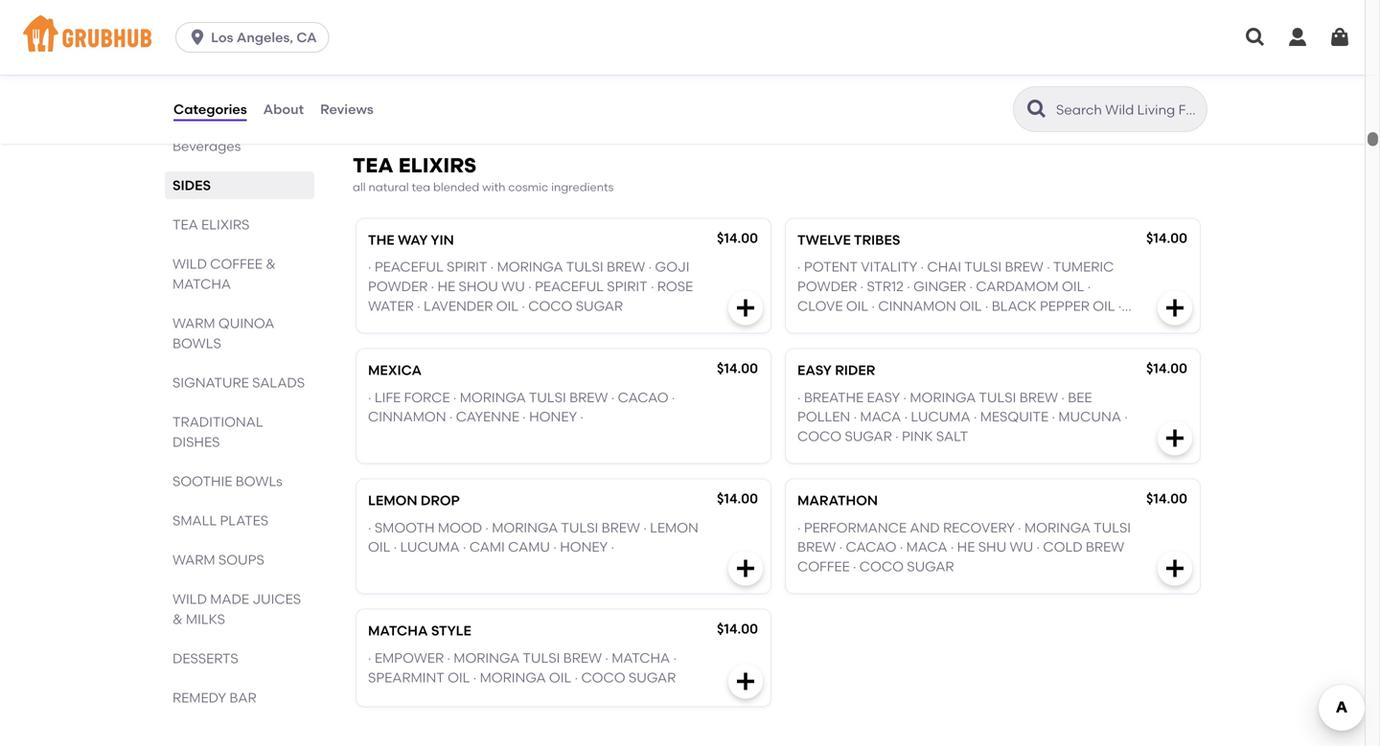 Task type: vqa. For each thing, say whether or not it's contained in the screenshot.
1st "POWDER" from right
yes



Task type: locate. For each thing, give the bounding box(es) containing it.
force
[[404, 389, 450, 406]]

0 vertical spatial coffee
[[210, 256, 262, 272]]

warm down the small
[[173, 552, 215, 568]]

honey right cayenne
[[529, 409, 577, 425]]

wu
[[501, 278, 525, 295], [1010, 539, 1033, 556]]

$14.00 for · breathe easy ·   moringa tulsi brew · bee pollen · maca · lucuma · mesquite · mucuna · coco sugar · pink salt
[[1146, 360, 1187, 377]]

quinoa image
[[627, 0, 771, 113]]

2 vertical spatial honey
[[560, 539, 608, 556]]

juices
[[252, 591, 301, 608]]

$14.00 for · potent vitality ·  chai tulsi brew · tumeric powder · str12 · ginger · cardamom oil · clove oil · cinnamon oil · black pepper oil · honey
[[1146, 230, 1187, 246]]

2 horizontal spatial matcha
[[612, 650, 670, 667]]

0 horizontal spatial coffee
[[210, 256, 262, 272]]

svg image
[[1244, 26, 1267, 49], [1286, 26, 1309, 49], [188, 28, 207, 47], [1164, 427, 1187, 450], [1164, 558, 1187, 581]]

elixirs up wild coffee & matcha
[[201, 217, 250, 233]]

lucuma up salt
[[911, 409, 970, 425]]

0 horizontal spatial tea
[[173, 217, 198, 233]]

0 horizontal spatial maca
[[860, 409, 901, 425]]

1 vertical spatial easy
[[867, 389, 900, 406]]

peaceful down the way yin
[[375, 259, 444, 275]]

rider
[[835, 362, 875, 379]]

& left milks on the left bottom of page
[[173, 611, 183, 628]]

1 vertical spatial maca
[[906, 539, 947, 556]]

spirit up shou
[[447, 259, 487, 275]]

elixirs inside tea elixirs all natural tea blended with cosmic ingredients
[[398, 153, 476, 178]]

angeles,
[[237, 29, 293, 46]]

1 horizontal spatial peaceful
[[535, 278, 604, 295]]

water
[[368, 298, 414, 314]]

shu
[[978, 539, 1007, 556]]

0 horizontal spatial lucuma
[[400, 539, 460, 556]]

coco inside · peaceful spirit ·  moringa tulsi brew · goji powder · he shou wu · peaceful spirit · rose water · lavender oil · coco sugar
[[528, 298, 573, 314]]

0 vertical spatial lemon
[[368, 493, 417, 509]]

1 horizontal spatial maca
[[906, 539, 947, 556]]

0 vertical spatial lucuma
[[911, 409, 970, 425]]

goji
[[655, 259, 690, 275]]

1 horizontal spatial lucuma
[[911, 409, 970, 425]]

2 warm from the top
[[173, 552, 215, 568]]

1 vertical spatial wild
[[173, 591, 207, 608]]

lucuma down smooth
[[400, 539, 460, 556]]

brew inside · smooth mood ·   moringa tulsi brew · lemon oil · lucuma · cami camu · honey ·
[[602, 520, 640, 536]]

he
[[437, 278, 455, 295], [957, 539, 975, 556]]

0 vertical spatial honey
[[797, 317, 845, 334]]

peaceful right shou
[[535, 278, 604, 295]]

marathon
[[797, 493, 878, 509]]

1 warm from the top
[[173, 315, 215, 332]]

1 vertical spatial coffee
[[797, 559, 850, 575]]

1 vertical spatial &
[[173, 611, 183, 628]]

powder
[[368, 278, 428, 295], [797, 278, 857, 295]]

coffee
[[210, 256, 262, 272], [797, 559, 850, 575]]

tea inside tea elixirs all natural tea blended with cosmic ingredients
[[353, 153, 394, 178]]

wild up milks on the left bottom of page
[[173, 591, 207, 608]]

2 powder from the left
[[797, 278, 857, 295]]

0 vertical spatial easy
[[797, 362, 832, 379]]

1 vertical spatial peaceful
[[535, 278, 604, 295]]

powder inside · peaceful spirit ·  moringa tulsi brew · goji powder · he shou wu · peaceful spirit · rose water · lavender oil · coco sugar
[[368, 278, 428, 295]]

0 vertical spatial wu
[[501, 278, 525, 295]]

reviews
[[320, 101, 374, 117]]

· empower ·   moringa tulsi brew · matcha · spearmint oil · moringa oil · coco sugar
[[368, 650, 677, 686]]

reviews button
[[319, 75, 375, 144]]

shou
[[459, 278, 498, 295]]

milks
[[186, 611, 225, 628]]

coco
[[528, 298, 573, 314], [797, 428, 842, 445], [859, 559, 904, 575], [581, 670, 625, 686]]

coco inside · breathe easy ·   moringa tulsi brew · bee pollen · maca · lucuma · mesquite · mucuna · coco sugar · pink salt
[[797, 428, 842, 445]]

0 horizontal spatial he
[[437, 278, 455, 295]]

sugar inside · peaceful spirit ·  moringa tulsi brew · goji powder · he shou wu · peaceful spirit · rose water · lavender oil · coco sugar
[[576, 298, 623, 314]]

1 horizontal spatial &
[[266, 256, 276, 272]]

0 horizontal spatial powder
[[368, 278, 428, 295]]

1 horizontal spatial he
[[957, 539, 975, 556]]

oil inside · smooth mood ·   moringa tulsi brew · lemon oil · lucuma · cami camu · honey ·
[[368, 539, 390, 556]]

0 horizontal spatial cacao
[[618, 389, 669, 406]]

salads
[[252, 375, 305, 391]]

lemon
[[368, 493, 417, 509], [650, 520, 699, 536]]

cami
[[469, 539, 505, 556]]

cinnamon inside · potent vitality ·  chai tulsi brew · tumeric powder · str12 · ginger · cardamom oil · clove oil · cinnamon oil · black pepper oil · honey
[[878, 298, 956, 314]]

easy
[[797, 362, 832, 379], [867, 389, 900, 406]]

·
[[368, 259, 371, 275], [490, 259, 494, 275], [649, 259, 652, 275], [797, 259, 801, 275], [921, 259, 924, 275], [1047, 259, 1050, 275], [431, 278, 434, 295], [528, 278, 532, 295], [651, 278, 654, 295], [860, 278, 864, 295], [907, 278, 910, 295], [969, 278, 973, 295], [1088, 278, 1091, 295], [417, 298, 420, 314], [522, 298, 525, 314], [872, 298, 875, 314], [985, 298, 988, 314], [1118, 298, 1122, 314], [368, 389, 371, 406], [453, 389, 457, 406], [611, 389, 615, 406], [672, 389, 675, 406], [797, 389, 801, 406], [903, 389, 907, 406], [1061, 389, 1065, 406], [449, 409, 453, 425], [523, 409, 526, 425], [580, 409, 584, 425], [854, 409, 857, 425], [904, 409, 908, 425], [974, 409, 977, 425], [1052, 409, 1055, 425], [1124, 409, 1128, 425], [895, 428, 899, 445], [368, 520, 371, 536], [485, 520, 489, 536], [643, 520, 647, 536], [797, 520, 801, 536], [1018, 520, 1021, 536], [394, 539, 397, 556], [463, 539, 466, 556], [553, 539, 557, 556], [611, 539, 614, 556], [839, 539, 843, 556], [900, 539, 903, 556], [951, 539, 954, 556], [1037, 539, 1040, 556], [853, 559, 856, 575], [368, 650, 371, 667], [447, 650, 450, 667], [605, 650, 608, 667], [673, 650, 677, 667], [473, 670, 477, 686], [575, 670, 578, 686]]

tulsi for wu
[[566, 259, 603, 275]]

1 horizontal spatial elixirs
[[398, 153, 476, 178]]

maca
[[860, 409, 901, 425], [906, 539, 947, 556]]

str12
[[867, 278, 904, 295]]

easy down the rider
[[867, 389, 900, 406]]

he down recovery
[[957, 539, 975, 556]]

0 vertical spatial tea
[[353, 153, 394, 178]]

mucuna
[[1058, 409, 1121, 425]]

ca
[[296, 29, 317, 46]]

tumeric
[[1053, 259, 1114, 275]]

elixirs for tea elixirs
[[201, 217, 250, 233]]

way
[[398, 232, 428, 248]]

wild inside wild coffee & matcha
[[173, 256, 207, 272]]

0 horizontal spatial easy
[[797, 362, 832, 379]]

cinnamon down life
[[368, 409, 446, 425]]

los
[[211, 29, 233, 46]]

cinnamon down ginger
[[878, 298, 956, 314]]

wild
[[173, 256, 207, 272], [173, 591, 207, 608]]

cinnamon
[[878, 298, 956, 314], [368, 409, 446, 425]]

1 horizontal spatial tea
[[353, 153, 394, 178]]

0 vertical spatial warm
[[173, 315, 215, 332]]

small
[[173, 513, 217, 529]]

wild made juices & milks
[[173, 591, 301, 628]]

0 horizontal spatial &
[[173, 611, 183, 628]]

0 horizontal spatial matcha
[[173, 276, 231, 292]]

bee
[[1068, 389, 1092, 406]]

1 horizontal spatial coffee
[[797, 559, 850, 575]]

maca down breathe
[[860, 409, 901, 425]]

svg image inside the main navigation navigation
[[1328, 26, 1351, 49]]

0 vertical spatial maca
[[860, 409, 901, 425]]

tulsi for cami
[[561, 520, 598, 536]]

tulsi inside · life force ·  moringa tulsi brew · cacao · cinnamon · cayenne · honey ·
[[529, 389, 566, 406]]

matcha style
[[368, 623, 471, 639]]

brew inside · breathe easy ·   moringa tulsi brew · bee pollen · maca · lucuma · mesquite · mucuna · coco sugar · pink salt
[[1019, 389, 1058, 406]]

0 vertical spatial cacao
[[618, 389, 669, 406]]

all
[[353, 180, 366, 194]]

matcha inside wild coffee & matcha
[[173, 276, 231, 292]]

warm
[[173, 315, 215, 332], [173, 552, 215, 568]]

warm inside warm quinoa bowls
[[173, 315, 215, 332]]

0 horizontal spatial cinnamon
[[368, 409, 446, 425]]

1 horizontal spatial wu
[[1010, 539, 1033, 556]]

about button
[[262, 75, 305, 144]]

spirit
[[447, 259, 487, 275], [607, 278, 647, 295]]

the
[[368, 232, 394, 248]]

1 vertical spatial tea
[[173, 217, 198, 233]]

1 vertical spatial cacao
[[846, 539, 897, 556]]

0 horizontal spatial spirit
[[447, 259, 487, 275]]

1 horizontal spatial cacao
[[846, 539, 897, 556]]

warm up bowls at the left top of the page
[[173, 315, 215, 332]]

tulsi inside · potent vitality ·  chai tulsi brew · tumeric powder · str12 · ginger · cardamom oil · clove oil · cinnamon oil · black pepper oil · honey
[[964, 259, 1002, 275]]

& up quinoa
[[266, 256, 276, 272]]

warm soups
[[173, 552, 264, 568]]

1 powder from the left
[[368, 278, 428, 295]]

2 vertical spatial matcha
[[612, 650, 670, 667]]

he up lavender
[[437, 278, 455, 295]]

blended
[[433, 180, 479, 194]]

0 vertical spatial wild
[[173, 256, 207, 272]]

maca down and
[[906, 539, 947, 556]]

0 vertical spatial matcha
[[173, 276, 231, 292]]

dishes
[[173, 434, 220, 450]]

svg image inside los angeles, ca button
[[188, 28, 207, 47]]

0 vertical spatial cinnamon
[[878, 298, 956, 314]]

elixirs up tea
[[398, 153, 476, 178]]

$14.00 for · performance and recovery ·  moringa tulsi brew · cacao · maca · he shu wu · cold brew coffee · coco sugar
[[1146, 491, 1187, 507]]

wu right shu
[[1010, 539, 1033, 556]]

twelve
[[797, 232, 851, 248]]

soothie
[[173, 473, 232, 490]]

sugar
[[576, 298, 623, 314], [845, 428, 892, 445], [907, 559, 954, 575], [629, 670, 676, 686]]

0 vertical spatial spirit
[[447, 259, 487, 275]]

powder for water
[[368, 278, 428, 295]]

signature salads
[[173, 375, 305, 391]]

1 horizontal spatial lemon
[[650, 520, 699, 536]]

0 vertical spatial elixirs
[[398, 153, 476, 178]]

1 vertical spatial lemon
[[650, 520, 699, 536]]

1 vertical spatial honey
[[529, 409, 577, 425]]

lucuma
[[911, 409, 970, 425], [400, 539, 460, 556]]

0 vertical spatial peaceful
[[375, 259, 444, 275]]

wu right shou
[[501, 278, 525, 295]]

tea
[[412, 180, 430, 194]]

easy up breathe
[[797, 362, 832, 379]]

beverages
[[173, 138, 241, 154]]

0 vertical spatial &
[[266, 256, 276, 272]]

warm for warm soups
[[173, 552, 215, 568]]

moringa
[[497, 259, 563, 275], [460, 389, 526, 406], [910, 389, 976, 406], [492, 520, 558, 536], [1025, 520, 1091, 536], [454, 650, 520, 667], [480, 670, 546, 686]]

sugar inside · empower ·   moringa tulsi brew · matcha · spearmint oil · moringa oil · coco sugar
[[629, 670, 676, 686]]

spirit left the rose
[[607, 278, 647, 295]]

tribes
[[854, 232, 900, 248]]

$14.00 for · peaceful spirit ·  moringa tulsi brew · goji powder · he shou wu · peaceful spirit · rose water · lavender oil · coco sugar
[[717, 230, 758, 246]]

0 horizontal spatial peaceful
[[375, 259, 444, 275]]

tea up all
[[353, 153, 394, 178]]

0 horizontal spatial lemon
[[368, 493, 417, 509]]

tulsi for ginger
[[964, 259, 1002, 275]]

maca inside · performance and recovery ·  moringa tulsi brew · cacao · maca · he shu wu · cold brew coffee · coco sugar
[[906, 539, 947, 556]]

1 wild from the top
[[173, 256, 207, 272]]

elixirs for tea elixirs all natural tea blended with cosmic ingredients
[[398, 153, 476, 178]]

tea
[[353, 153, 394, 178], [173, 217, 198, 233]]

easy inside · breathe easy ·   moringa tulsi brew · bee pollen · maca · lucuma · mesquite · mucuna · coco sugar · pink salt
[[867, 389, 900, 406]]

tulsi inside · empower ·   moringa tulsi brew · matcha · spearmint oil · moringa oil · coco sugar
[[523, 650, 560, 667]]

1 vertical spatial cinnamon
[[368, 409, 446, 425]]

powder down potent
[[797, 278, 857, 295]]

pollen
[[797, 409, 850, 425]]

1 vertical spatial warm
[[173, 552, 215, 568]]

&
[[266, 256, 276, 272], [173, 611, 183, 628]]

0 horizontal spatial wu
[[501, 278, 525, 295]]

brew
[[607, 259, 645, 275], [1005, 259, 1044, 275], [569, 389, 608, 406], [1019, 389, 1058, 406], [602, 520, 640, 536], [797, 539, 836, 556], [1086, 539, 1124, 556], [563, 650, 602, 667]]

ginger
[[913, 278, 966, 295]]

$14.00 for · life force ·  moringa tulsi brew · cacao · cinnamon · cayenne · honey ·
[[717, 360, 758, 377]]

coffee down tea elixirs
[[210, 256, 262, 272]]

honey inside · smooth mood ·   moringa tulsi brew · lemon oil · lucuma · cami camu · honey ·
[[560, 539, 608, 556]]

0 vertical spatial he
[[437, 278, 455, 295]]

coffee down the performance
[[797, 559, 850, 575]]

1 vertical spatial wu
[[1010, 539, 1033, 556]]

honey down the clove on the right top of the page
[[797, 317, 845, 334]]

wild inside wild made juices & milks
[[173, 591, 207, 608]]

1 vertical spatial spirit
[[607, 278, 647, 295]]

· potent vitality ·  chai tulsi brew · tumeric powder · str12 · ginger · cardamom oil · clove oil · cinnamon oil · black pepper oil · honey
[[797, 259, 1122, 334]]

wild down tea elixirs
[[173, 256, 207, 272]]

tea elixirs
[[173, 217, 250, 233]]

tulsi inside · peaceful spirit ·  moringa tulsi brew · goji powder · he shou wu · peaceful spirit · rose water · lavender oil · coco sugar
[[566, 259, 603, 275]]

camu
[[508, 539, 550, 556]]

2 wild from the top
[[173, 591, 207, 608]]

· performance and recovery ·  moringa tulsi brew · cacao · maca · he shu wu · cold brew coffee · coco sugar
[[797, 520, 1131, 575]]

powder inside · potent vitality ·  chai tulsi brew · tumeric powder · str12 · ginger · cardamom oil · clove oil · cinnamon oil · black pepper oil · honey
[[797, 278, 857, 295]]

1 vertical spatial he
[[957, 539, 975, 556]]

svg image
[[1328, 26, 1351, 49], [734, 77, 757, 100], [1164, 77, 1187, 100], [734, 297, 757, 320], [1164, 297, 1187, 320], [734, 558, 757, 581], [734, 671, 757, 694]]

1 vertical spatial lucuma
[[400, 539, 460, 556]]

0 horizontal spatial elixirs
[[201, 217, 250, 233]]

tulsi inside · smooth mood ·   moringa tulsi brew · lemon oil · lucuma · cami camu · honey ·
[[561, 520, 598, 536]]

1 horizontal spatial cinnamon
[[878, 298, 956, 314]]

1 horizontal spatial matcha
[[368, 623, 428, 639]]

1 horizontal spatial easy
[[867, 389, 900, 406]]

performance
[[804, 520, 907, 536]]

maca inside · breathe easy ·   moringa tulsi brew · bee pollen · maca · lucuma · mesquite · mucuna · coco sugar · pink salt
[[860, 409, 901, 425]]

tulsi inside · breathe easy ·   moringa tulsi brew · bee pollen · maca · lucuma · mesquite · mucuna · coco sugar · pink salt
[[979, 389, 1016, 406]]

powder up water
[[368, 278, 428, 295]]

1 vertical spatial elixirs
[[201, 217, 250, 233]]

tea down sides
[[173, 217, 198, 233]]

he inside · performance and recovery ·  moringa tulsi brew · cacao · maca · he shu wu · cold brew coffee · coco sugar
[[957, 539, 975, 556]]

honey right the camu
[[560, 539, 608, 556]]

warm quinoa bowls
[[173, 315, 274, 352]]

tea for tea elixirs
[[173, 217, 198, 233]]

tulsi
[[566, 259, 603, 275], [964, 259, 1002, 275], [529, 389, 566, 406], [979, 389, 1016, 406], [561, 520, 598, 536], [1094, 520, 1131, 536], [523, 650, 560, 667]]

1 horizontal spatial powder
[[797, 278, 857, 295]]



Task type: describe. For each thing, give the bounding box(es) containing it.
1 horizontal spatial spirit
[[607, 278, 647, 295]]

made
[[210, 591, 249, 608]]

powder for oil
[[797, 278, 857, 295]]

warm for warm quinoa bowls
[[173, 315, 215, 332]]

bowls
[[173, 335, 221, 352]]

natural
[[368, 180, 409, 194]]

search icon image
[[1025, 98, 1048, 121]]

pink
[[902, 428, 933, 445]]

los angeles, ca button
[[175, 22, 337, 53]]

lucuma inside · smooth mood ·   moringa tulsi brew · lemon oil · lucuma · cami camu · honey ·
[[400, 539, 460, 556]]

maca for and
[[906, 539, 947, 556]]

salt
[[936, 428, 968, 445]]

wild coffee & matcha
[[173, 256, 276, 292]]

easy rider
[[797, 362, 875, 379]]

black
[[992, 298, 1037, 314]]

potent
[[804, 259, 858, 275]]

· breathe easy ·   moringa tulsi brew · bee pollen · maca · lucuma · mesquite · mucuna · coco sugar · pink salt
[[797, 389, 1128, 445]]

main navigation navigation
[[0, 0, 1380, 75]]

moringa inside · performance and recovery ·  moringa tulsi brew · cacao · maca · he shu wu · cold brew coffee · coco sugar
[[1025, 520, 1091, 536]]

pepper
[[1040, 298, 1090, 314]]

lemon inside · smooth mood ·   moringa tulsi brew · lemon oil · lucuma · cami camu · honey ·
[[650, 520, 699, 536]]

moringa inside · life force ·  moringa tulsi brew · cacao · cinnamon · cayenne · honey ·
[[460, 389, 526, 406]]

categories button
[[173, 75, 248, 144]]

traditional dishes
[[173, 414, 263, 450]]

$14.00 for · empower ·   moringa tulsi brew · matcha · spearmint oil · moringa oil · coco sugar
[[717, 621, 758, 638]]

desserts
[[173, 651, 238, 667]]

cacao inside · performance and recovery ·  moringa tulsi brew · cacao · maca · he shu wu · cold brew coffee · coco sugar
[[846, 539, 897, 556]]

moringa inside · breathe easy ·   moringa tulsi brew · bee pollen · maca · lucuma · mesquite · mucuna · coco sugar · pink salt
[[910, 389, 976, 406]]

coco inside · performance and recovery ·  moringa tulsi brew · cacao · maca · he shu wu · cold brew coffee · coco sugar
[[859, 559, 904, 575]]

rose
[[657, 278, 693, 295]]

oil inside · peaceful spirit ·  moringa tulsi brew · goji powder · he shou wu · peaceful spirit · rose water · lavender oil · coco sugar
[[496, 298, 519, 314]]

· life force ·  moringa tulsi brew · cacao · cinnamon · cayenne · honey ·
[[368, 389, 675, 425]]

cayenne
[[456, 409, 519, 425]]

cacao inside · life force ·  moringa tulsi brew · cacao · cinnamon · cayenne · honey ·
[[618, 389, 669, 406]]

brew inside · life force ·  moringa tulsi brew · cacao · cinnamon · cayenne · honey ·
[[569, 389, 608, 406]]

with
[[482, 180, 506, 194]]

soothie bowls
[[173, 473, 283, 490]]

vitality
[[861, 259, 917, 275]]

signature
[[173, 375, 249, 391]]

smooth
[[375, 520, 435, 536]]

sugar inside · breathe easy ·   moringa tulsi brew · bee pollen · maca · lucuma · mesquite · mucuna · coco sugar · pink salt
[[845, 428, 892, 445]]

Search Wild Living Foods search field
[[1054, 101, 1201, 119]]

plates
[[220, 513, 268, 529]]

recovery
[[943, 520, 1015, 536]]

quinoa
[[218, 315, 274, 332]]

about
[[263, 101, 304, 117]]

· smooth mood ·   moringa tulsi brew · lemon oil · lucuma · cami camu · honey ·
[[368, 520, 699, 556]]

los angeles, ca
[[211, 29, 317, 46]]

wu inside · peaceful spirit ·  moringa tulsi brew · goji powder · he shou wu · peaceful spirit · rose water · lavender oil · coco sugar
[[501, 278, 525, 295]]

· peaceful spirit ·  moringa tulsi brew · goji powder · he shou wu · peaceful spirit · rose water · lavender oil · coco sugar
[[368, 259, 693, 314]]

tulsi for ·
[[529, 389, 566, 406]]

sugar inside · performance and recovery ·  moringa tulsi brew · cacao · maca · he shu wu · cold brew coffee · coco sugar
[[907, 559, 954, 575]]

he inside · peaceful spirit ·  moringa tulsi brew · goji powder · he shou wu · peaceful spirit · rose water · lavender oil · coco sugar
[[437, 278, 455, 295]]

coffee inside · performance and recovery ·  moringa tulsi brew · cacao · maca · he shu wu · cold brew coffee · coco sugar
[[797, 559, 850, 575]]

cinnamon inside · life force ·  moringa tulsi brew · cacao · cinnamon · cayenne · honey ·
[[368, 409, 446, 425]]

& inside wild coffee & matcha
[[266, 256, 276, 272]]

breathe
[[804, 389, 864, 406]]

brew inside · empower ·   moringa tulsi brew · matcha · spearmint oil · moringa oil · coco sugar
[[563, 650, 602, 667]]

twelve tribes
[[797, 232, 900, 248]]

coco inside · empower ·   moringa tulsi brew · matcha · spearmint oil · moringa oil · coco sugar
[[581, 670, 625, 686]]

and
[[910, 520, 940, 536]]

remedy
[[173, 690, 226, 706]]

ingredients
[[551, 180, 614, 194]]

bowls
[[236, 473, 283, 490]]

spearmint
[[368, 670, 444, 686]]

lucuma inside · breathe easy ·   moringa tulsi brew · bee pollen · maca · lucuma · mesquite · mucuna · coco sugar · pink salt
[[911, 409, 970, 425]]

matcha inside · empower ·   moringa tulsi brew · matcha · spearmint oil · moringa oil · coco sugar
[[612, 650, 670, 667]]

soups
[[218, 552, 264, 568]]

bar
[[229, 690, 256, 706]]

honey inside · potent vitality ·  chai tulsi brew · tumeric powder · str12 · ginger · cardamom oil · clove oil · cinnamon oil · black pepper oil · honey
[[797, 317, 845, 334]]

lemon drop
[[368, 493, 460, 509]]

mesquite
[[980, 409, 1049, 425]]

honey inside · life force ·  moringa tulsi brew · cacao · cinnamon · cayenne · honey ·
[[529, 409, 577, 425]]

tea for tea elixirs all natural tea blended with cosmic ingredients
[[353, 153, 394, 178]]

coffee inside wild coffee & matcha
[[210, 256, 262, 272]]

mood
[[438, 520, 482, 536]]

moringa inside · peaceful spirit ·  moringa tulsi brew · goji powder · he shou wu · peaceful spirit · rose water · lavender oil · coco sugar
[[497, 259, 563, 275]]

wild for matcha
[[173, 256, 207, 272]]

& inside wild made juices & milks
[[173, 611, 183, 628]]

tulsi for lucuma
[[979, 389, 1016, 406]]

chai
[[927, 259, 961, 275]]

cold
[[1043, 539, 1083, 556]]

brew inside · potent vitality ·  chai tulsi brew · tumeric powder · str12 · ginger · cardamom oil · clove oil · cinnamon oil · black pepper oil · honey
[[1005, 259, 1044, 275]]

remedy bar
[[173, 690, 256, 706]]

cosmic
[[508, 180, 548, 194]]

$14.00 for · smooth mood ·   moringa tulsi brew · lemon oil · lucuma · cami camu · honey ·
[[717, 491, 758, 507]]

life
[[375, 389, 401, 406]]

mexica
[[368, 362, 422, 379]]

the way yin
[[368, 232, 454, 248]]

small plates
[[173, 513, 268, 529]]

cardamom
[[976, 278, 1059, 295]]

traditional
[[173, 414, 263, 430]]

tea elixirs all natural tea blended with cosmic ingredients
[[353, 153, 614, 194]]

lavender
[[424, 298, 493, 314]]

empower
[[375, 650, 444, 667]]

tulsi inside · performance and recovery ·  moringa tulsi brew · cacao · maca · he shu wu · cold brew coffee · coco sugar
[[1094, 520, 1131, 536]]

brew inside · peaceful spirit ·  moringa tulsi brew · goji powder · he shou wu · peaceful spirit · rose water · lavender oil · coco sugar
[[607, 259, 645, 275]]

wu inside · performance and recovery ·  moringa tulsi brew · cacao · maca · he shu wu · cold brew coffee · coco sugar
[[1010, 539, 1033, 556]]

wild for &
[[173, 591, 207, 608]]

categories
[[173, 101, 247, 117]]

yin
[[431, 232, 454, 248]]

style
[[431, 623, 471, 639]]

maca for easy
[[860, 409, 901, 425]]

1 vertical spatial matcha
[[368, 623, 428, 639]]

drop
[[421, 493, 460, 509]]

moringa inside · smooth mood ·   moringa tulsi brew · lemon oil · lucuma · cami camu · honey ·
[[492, 520, 558, 536]]



